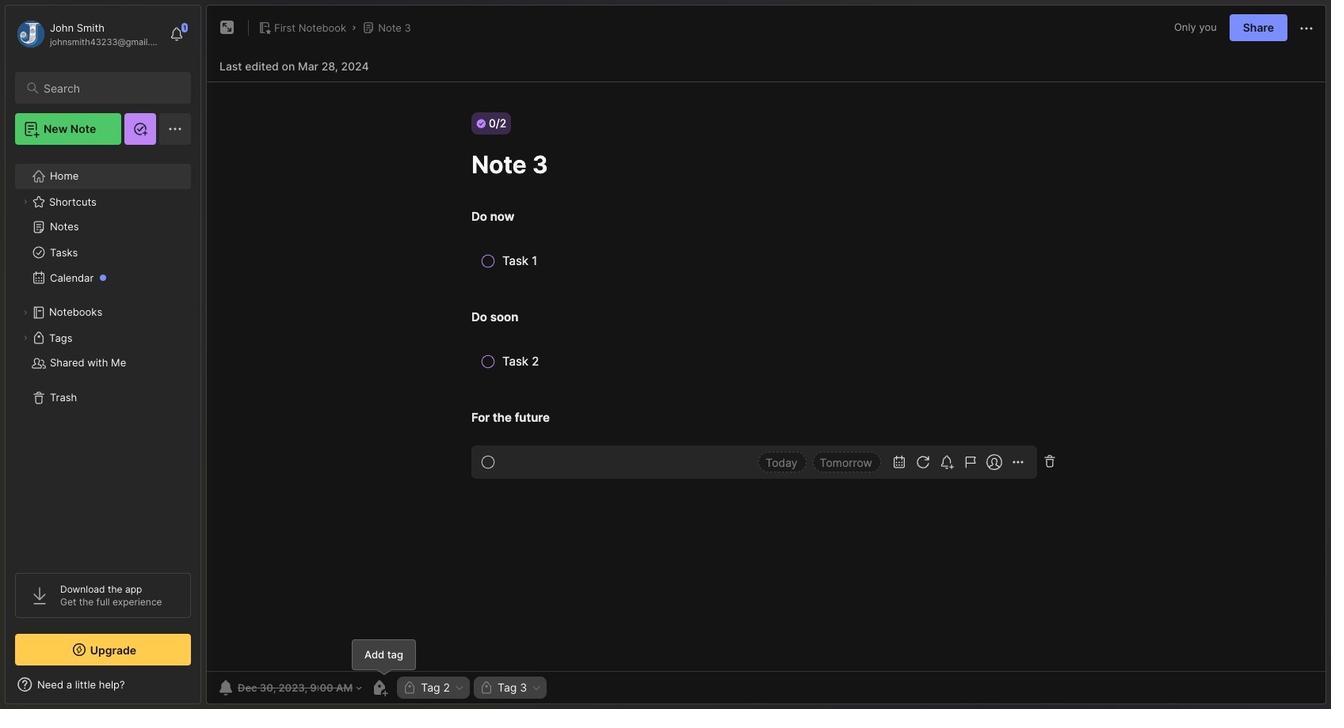 Task type: describe. For each thing, give the bounding box(es) containing it.
expand note image
[[218, 18, 237, 37]]

none search field inside main element
[[44, 78, 177, 97]]

Account field
[[15, 18, 162, 50]]

Tag 3 Tag actions field
[[527, 683, 542, 694]]

Search text field
[[44, 81, 177, 96]]

WHAT'S NEW field
[[6, 673, 200, 698]]

expand notebooks image
[[21, 308, 30, 318]]

note window element
[[206, 5, 1326, 709]]

tree inside main element
[[6, 155, 200, 559]]



Task type: vqa. For each thing, say whether or not it's contained in the screenshot.
Your
no



Task type: locate. For each thing, give the bounding box(es) containing it.
None search field
[[44, 78, 177, 97]]

more actions image
[[1297, 19, 1316, 38]]

Note Editor text field
[[207, 82, 1326, 672]]

More actions field
[[1297, 18, 1316, 38]]

Tag 2 Tag actions field
[[450, 683, 465, 694]]

click to collapse image
[[200, 681, 212, 700]]

Edit reminder field
[[215, 677, 364, 700]]

tooltip
[[352, 640, 416, 677]]

add tag image
[[370, 679, 389, 698]]

tree
[[6, 155, 200, 559]]

main element
[[0, 0, 206, 710]]

expand tags image
[[21, 334, 30, 343]]



